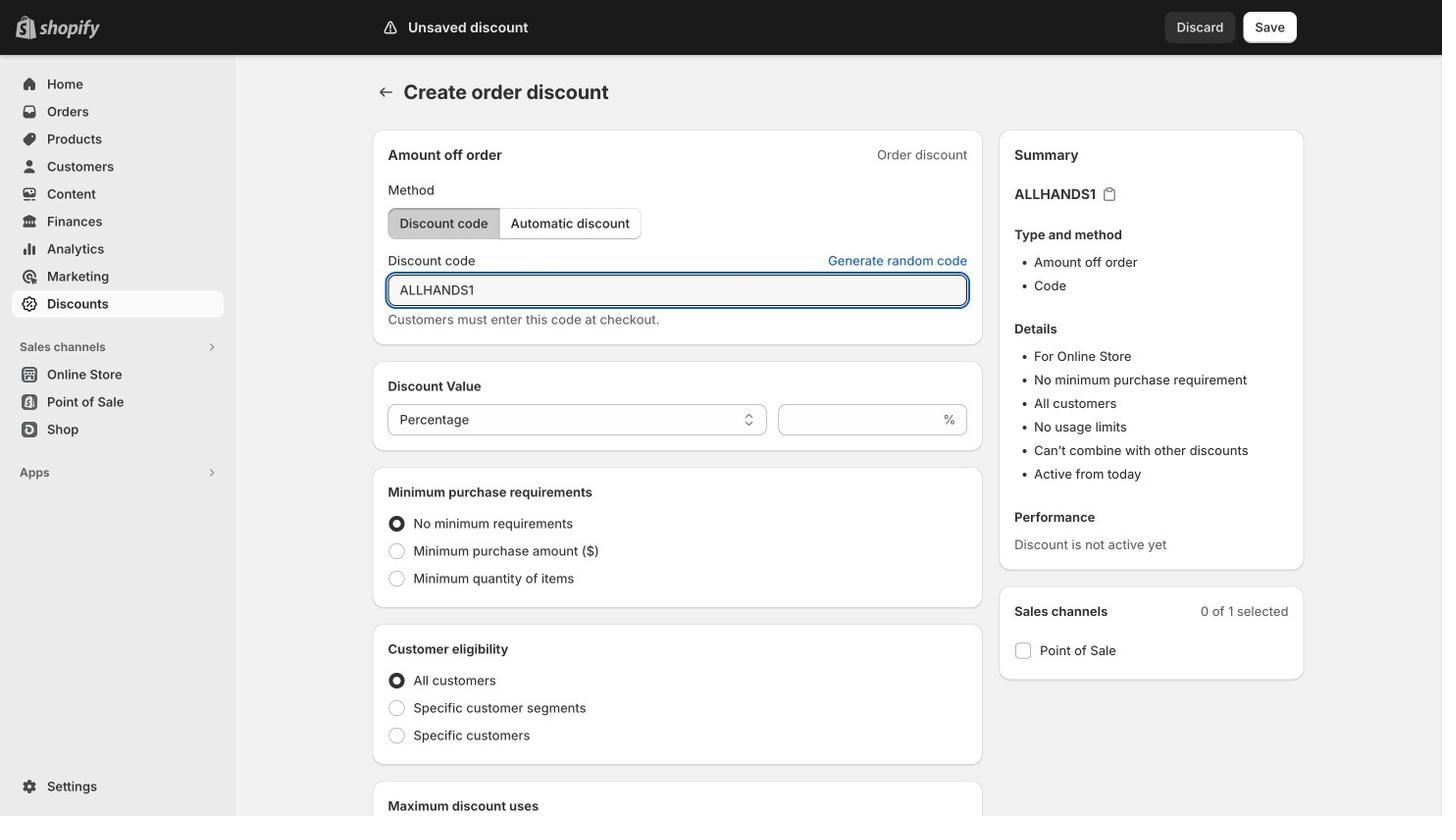 Task type: locate. For each thing, give the bounding box(es) containing it.
None text field
[[388, 275, 968, 306], [779, 404, 940, 436], [388, 275, 968, 306], [779, 404, 940, 436]]



Task type: vqa. For each thing, say whether or not it's contained in the screenshot.
Shopify image
yes



Task type: describe. For each thing, give the bounding box(es) containing it.
shopify image
[[39, 19, 100, 39]]



